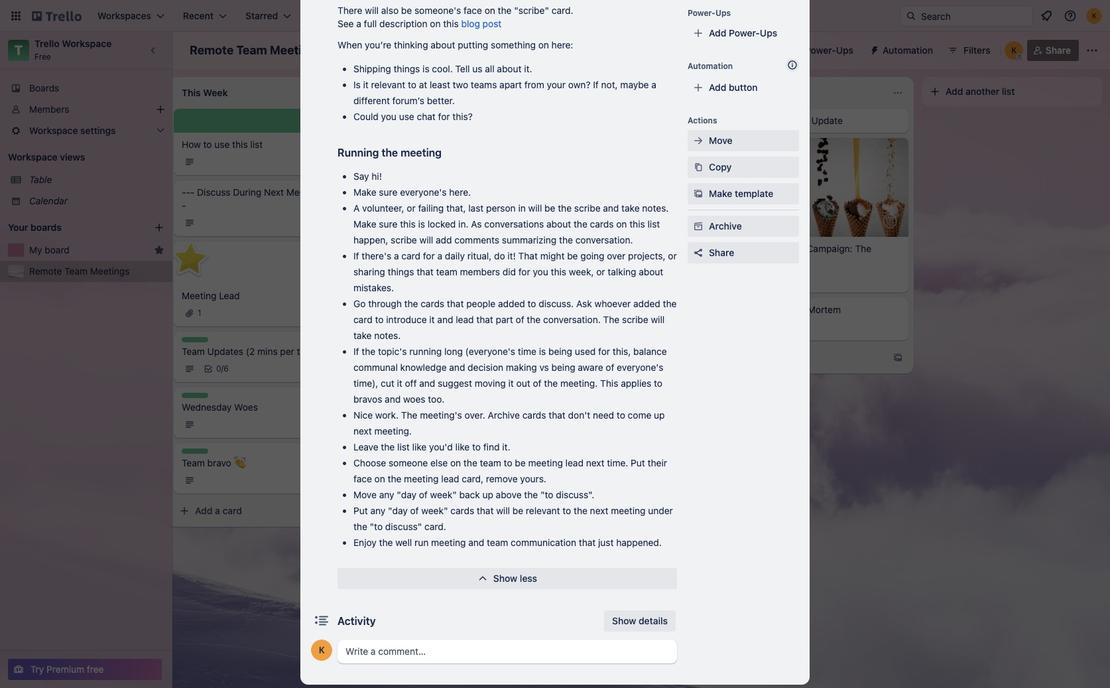 Task type: vqa. For each thing, say whether or not it's contained in the screenshot.
summarizing
yes



Task type: describe. For each thing, give the bounding box(es) containing it.
making
[[506, 362, 537, 373]]

locked
[[428, 218, 456, 230]]

meeting down someone
[[404, 473, 439, 484]]

own?
[[569, 79, 591, 90]]

volunteer,
[[362, 202, 405, 214]]

move inside say hi! make sure everyone's here. a volunteer, or failing that, last person in will be the scribe and take notes. make sure this is locked in. as conversations about the cards on this list happen, scribe will add comments summarizing the conversation. if there's a card for a daily ritual, do it! that might be going over projects, or sharing things that team members did for you this week, or talking about mistakes. go through the cards that people added to discuss. ask whoever added the card to introduce it and lead that part of the conversation. the scribe will take notes. if the topic's running long (everyone's time is being used for this, balance communal knowledge and decision making vs being aware of everyone's time), cut it off and suggest moving it out of the meeting. this applies to bravos and woes too. nice work. the meeting's over. archive cards that don't need to come up next meeting. leave the list like you'd like to find it. choose someone else on the team to be meeting lead next time. put their face on the meeting lead card, remove yours. move any "day of week" back up above the "to discuss". put any "day of week" cards that will be relevant to the next meeting under the "to discuss" card. enjoy the well run meeting and team communication that just happened.
[[354, 489, 377, 500]]

running
[[410, 346, 442, 357]]

takeaways
[[605, 306, 651, 318]]

1 vertical spatial conversation.
[[544, 314, 601, 325]]

card,
[[462, 473, 484, 484]]

#embraceremote campaign update link
[[559, 114, 713, 127]]

meeting inside create a new list for each meeting and move cards over after they are discussed ------>
[[482, 139, 516, 150]]

my
[[29, 244, 42, 255]]

try
[[31, 664, 44, 675]]

at
[[642, 293, 651, 304]]

and up the 'long'
[[438, 314, 454, 325]]

next
[[264, 186, 284, 198]]

and down "cut"
[[385, 394, 401, 405]]

0 vertical spatial archive
[[709, 220, 742, 232]]

0 horizontal spatial meeting.
[[375, 425, 412, 437]]

cards up the discussion
[[590, 218, 614, 230]]

6
[[224, 364, 229, 374]]

sm image
[[692, 134, 705, 147]]

meeting inside "--- discuss during next meeting -- -"
[[287, 186, 321, 198]]

board link
[[470, 40, 526, 61]]

0 horizontal spatial or
[[407, 202, 416, 214]]

add a card button up applies
[[551, 349, 697, 371]]

above
[[496, 489, 522, 500]]

over inside say hi! make sure everyone's here. a volunteer, or failing that, last person in will be the scribe and take notes. make sure this is locked in. as conversations about the cards on this list happen, scribe will add comments summarizing the conversation. if there's a card for a daily ritual, do it! that might be going over projects, or sharing things that team members did for you this week, or talking about mistakes. go through the cards that people added to discuss. ask whoever added the card to introduce it and lead that part of the conversation. the scribe will take notes. if the topic's running long (everyone's time is being used for this, balance communal knowledge and decision making vs being aware of everyone's time), cut it off and suggest moving it out of the meeting. this applies to bravos and woes too. nice work. the meeting's over. archive cards that don't need to come up next meeting. leave the list like you'd like to find it. choose someone else on the team to be meeting lead next time. put their face on the meeting lead card, remove yours. move any "day of week" back up above the "to discuss". put any "day of week" cards that will be relevant to the next meeting under the "to discuss" card. enjoy the well run meeting and team communication that just happened.
[[607, 250, 626, 261]]

launch
[[778, 115, 809, 126]]

/ for 8
[[625, 263, 627, 273]]

and down knowledge
[[420, 378, 436, 389]]

1 vertical spatial put
[[354, 505, 368, 516]]

add a card button down 👏
[[174, 500, 320, 522]]

things inside shipping things is cool. tell us all about it. is it relevant to at least two teams apart from your own? if not, maybe a different forum's better. could you use chat for this?
[[394, 63, 420, 74]]

remote for remote team meetings link
[[29, 265, 62, 277]]

0 horizontal spatial 1
[[198, 308, 201, 318]]

don't
[[568, 409, 591, 421]]

team bravo 👏
[[182, 457, 246, 469]]

you inside say hi! make sure everyone's here. a volunteer, or failing that, last person in will be the scribe and take notes. make sure this is locked in. as conversations about the cards on this list happen, scribe will add comments summarizing the conversation. if there's a card for a daily ritual, do it! that might be going over projects, or sharing things that team members did for you this week, or talking about mistakes. go through the cards that people added to discuss. ask whoever added the card to introduce it and lead that part of the conversation. the scribe will take notes. if the topic's running long (everyone's time is being used for this, balance communal knowledge and decision making vs being aware of everyone's time), cut it off and suggest moving it out of the meeting. this applies to bravos and woes too. nice work. the meeting's over. archive cards that don't need to come up next meeting. leave the list like you'd like to find it. choose someone else on the team to be meeting lead next time. put their face on the meeting lead card, remove yours. move any "day of week" back up above the "to discuss". put any "day of week" cards that will be relevant to the next meeting under the "to discuss" card. enjoy the well run meeting and team communication that just happened.
[[533, 266, 549, 277]]

better.
[[427, 95, 455, 106]]

cards inside create a new list for each meeting and move cards over after they are discussed ------>
[[414, 152, 438, 163]]

of down someone
[[419, 489, 428, 500]]

your boards
[[8, 222, 62, 233]]

a left this,
[[592, 354, 597, 365]]

button
[[729, 82, 758, 93]]

1 vertical spatial take
[[354, 330, 372, 341]]

1 vertical spatial kendallparks02 (kendallparks02) image
[[311, 640, 332, 661]]

power-ups inside button
[[806, 44, 854, 56]]

card. inside say hi! make sure everyone's here. a volunteer, or failing that, last person in will be the scribe and take notes. make sure this is locked in. as conversations about the cards on this list happen, scribe will add comments summarizing the conversation. if there's a card for a daily ritual, do it! that might be going over projects, or sharing things that team members did for you this week, or talking about mistakes. go through the cards that people added to discuss. ask whoever added the card to introduce it and lead that part of the conversation. the scribe will take notes. if the topic's running long (everyone's time is being used for this, balance communal knowledge and decision making vs being aware of everyone's time), cut it off and suggest moving it out of the meeting. this applies to bravos and woes too. nice work. the meeting's over. archive cards that don't need to come up next meeting. leave the list like you'd like to find it. choose someone else on the team to be meeting lead next time. put their face on the meeting lead card, remove yours. move any "day of week" back up above the "to discuss". put any "day of week" cards that will be relevant to the next meeting under the "to discuss" card. enjoy the well run meeting and team communication that just happened.
[[425, 521, 446, 532]]

1 vertical spatial ups
[[760, 27, 778, 38]]

color: green, title: "recurring item" element for team updates (2 mins per team)
[[182, 337, 208, 342]]

nordic launch update link
[[747, 114, 901, 127]]

Write a comment text field
[[338, 640, 678, 664]]

power- up up
[[729, 27, 760, 38]]

workspace views
[[8, 151, 85, 163]]

face inside say hi! make sure everyone's here. a volunteer, or failing that, last person in will be the scribe and take notes. make sure this is locked in. as conversations about the cards on this list happen, scribe will add comments summarizing the conversation. if there's a card for a daily ritual, do it! that might be going over projects, or sharing things that team members did for you this week, or talking about mistakes. go through the cards that people added to discuss. ask whoever added the card to introduce it and lead that part of the conversation. the scribe will take notes. if the topic's running long (everyone's time is being used for this, balance communal knowledge and decision making vs being aware of everyone's time), cut it off and suggest moving it out of the meeting. this applies to bravos and woes too. nice work. the meeting's over. archive cards that don't need to come up next meeting. leave the list like you'd like to find it. choose someone else on the team to be meeting lead next time. put their face on the meeting lead card, remove yours. move any "day of week" back up above the "to discuss". put any "day of week" cards that will be relevant to the next meeting under the "to discuss" card. enjoy the well run meeting and team communication that just happened.
[[354, 473, 372, 484]]

1 like from the left
[[413, 441, 427, 453]]

workspace visible button
[[356, 40, 467, 61]]

to down through
[[375, 314, 384, 325]]

calendar power-up
[[684, 44, 768, 56]]

kendallparks02 (kendallparks02) image
[[1087, 8, 1103, 24]]

ask
[[577, 298, 592, 309]]

0 horizontal spatial ups
[[716, 8, 731, 18]]

the inside remote work campaign: the scoop
[[856, 243, 872, 254]]

wednesday woes link
[[182, 401, 336, 414]]

will down above
[[497, 505, 510, 516]]

bravo
[[207, 457, 231, 469]]

use inside shipping things is cool. tell us all about it. is it relevant to at least two teams apart from your own? if not, maybe a different forum's better. could you use chat for this?
[[399, 111, 415, 122]]

0 horizontal spatial power-ups
[[688, 8, 731, 18]]

calendar for calendar power-up
[[684, 44, 723, 56]]

team)
[[297, 346, 322, 357]]

running
[[338, 147, 379, 159]]

card up locked
[[411, 194, 431, 206]]

ritual,
[[468, 250, 492, 261]]

add a card button down webinar post-mortem link on the top of page
[[739, 347, 885, 368]]

of up discuss"
[[410, 505, 419, 516]]

add a card for add a card button below 👏
[[195, 505, 242, 516]]

1 horizontal spatial up
[[654, 409, 665, 421]]

add inside button
[[709, 82, 727, 93]]

1 vertical spatial the
[[604, 314, 620, 325]]

did
[[503, 266, 516, 277]]

add a card down webinar post-mortem
[[761, 352, 808, 363]]

else
[[431, 457, 448, 469]]

of right part
[[516, 314, 525, 325]]

create from template… image for add a card button under webinar post-mortem link on the top of page
[[893, 353, 904, 363]]

run
[[415, 537, 429, 548]]

1 vertical spatial if
[[354, 250, 359, 261]]

this,
[[613, 346, 631, 357]]

cut
[[381, 378, 395, 389]]

you're
[[365, 39, 392, 50]]

a down webinar post-mortem
[[780, 352, 786, 363]]

0 vertical spatial lead
[[456, 314, 474, 325]]

show for show less
[[494, 573, 518, 584]]

1 vertical spatial any
[[371, 505, 386, 516]]

on down someone's
[[430, 18, 441, 29]]

you inside shipping things is cool. tell us all about it. is it relevant to at least two teams apart from your own? if not, maybe a different forum's better. could you use chat for this?
[[381, 111, 397, 122]]

1 horizontal spatial meeting.
[[561, 378, 598, 389]]

it left off
[[397, 378, 403, 389]]

1 vertical spatial team
[[480, 457, 502, 469]]

0 / 6
[[216, 364, 229, 374]]

this inside "there will also be someone's face on the "scribe" card. see a full description on this blog post"
[[443, 18, 459, 29]]

be up yours.
[[515, 457, 526, 469]]

a left daily
[[438, 250, 443, 261]]

1 vertical spatial notes.
[[374, 330, 401, 341]]

0 vertical spatial team
[[436, 266, 458, 277]]

team updates (2 mins per team) link
[[182, 345, 336, 358]]

1 vertical spatial lead
[[566, 457, 584, 469]]

on inside brief discussion on artificial harmony
[[630, 232, 641, 243]]

>
[[442, 165, 447, 177]]

on left here:
[[539, 39, 549, 50]]

through
[[368, 298, 402, 309]]

for right did
[[519, 266, 531, 277]]

a inside "there will also be someone's face on the "scribe" card. see a full description on this blog post"
[[357, 18, 362, 29]]

it right introduce
[[430, 314, 435, 325]]

trello
[[35, 38, 60, 49]]

2 sure from the top
[[379, 218, 398, 230]]

be down above
[[513, 505, 524, 516]]

2 vertical spatial if
[[354, 346, 359, 357]]

meeting right the run
[[431, 537, 466, 548]]

and up show less button
[[469, 537, 485, 548]]

will right in
[[529, 202, 542, 214]]

will inside "there will also be someone's face on the "scribe" card. see a full description on this blog post"
[[365, 5, 379, 16]]

shipping
[[354, 63, 391, 74]]

to left discuss.
[[528, 298, 537, 309]]

bravos
[[354, 394, 383, 405]]

this up the during
[[232, 139, 248, 150]]

1 vertical spatial meetings
[[90, 265, 130, 277]]

your boards with 2 items element
[[8, 220, 134, 236]]

their
[[648, 457, 668, 469]]

automation inside button
[[883, 44, 934, 56]]

make up happen,
[[354, 218, 377, 230]]

1 vertical spatial week"
[[422, 505, 448, 516]]

0 horizontal spatial everyone's
[[400, 186, 447, 198]]

list up the during
[[250, 139, 263, 150]]

that down the 'people'
[[477, 314, 494, 325]]

color: green, title: "recurring item" element for team bravo 👏
[[182, 449, 208, 454]]

0 horizontal spatial up
[[483, 489, 494, 500]]

that down locked
[[417, 266, 434, 277]]

will down work:
[[651, 314, 665, 325]]

2 vertical spatial lead
[[442, 473, 460, 484]]

aware
[[578, 362, 604, 373]]

0 horizontal spatial meeting
[[182, 290, 217, 301]]

move inside move link
[[709, 135, 733, 146]]

create a new list for each meeting and move cards over after they are discussed ------>
[[370, 139, 519, 177]]

at
[[419, 79, 428, 90]]

0 horizontal spatial the
[[401, 409, 418, 421]]

1 vertical spatial being
[[552, 362, 576, 373]]

1 horizontal spatial put
[[631, 457, 646, 469]]

this?
[[453, 111, 473, 122]]

under
[[649, 505, 673, 516]]

open information menu image
[[1064, 9, 1078, 23]]

relevant inside shipping things is cool. tell us all about it. is it relevant to at least two teams apart from your own? if not, maybe a different forum's better. could you use chat for this?
[[371, 79, 406, 90]]

list up "artificial"
[[648, 218, 660, 230]]

1 vertical spatial share button
[[688, 242, 800, 263]]

views
[[60, 151, 85, 163]]

going
[[581, 250, 605, 261]]

discussed
[[370, 165, 414, 177]]

👏
[[234, 457, 246, 469]]

#embraceremote
[[559, 115, 632, 126]]

show details
[[613, 615, 668, 626]]

meeting up >
[[401, 147, 442, 159]]

remote inside text field
[[190, 43, 234, 57]]

meeting up yours.
[[529, 457, 563, 469]]

time),
[[354, 378, 378, 389]]

create for create a new list for each meeting and move cards over after they are discussed ------>
[[370, 139, 399, 150]]

to left find
[[473, 441, 481, 453]]

0 horizontal spatial use
[[215, 139, 230, 150]]

for inside create a new list for each meeting and move cards over after they are discussed ------>
[[444, 139, 456, 150]]

be up the week,
[[568, 250, 578, 261]]

power- up calendar power-up link
[[688, 8, 716, 18]]

and up the discussion
[[603, 202, 619, 214]]

1 horizontal spatial take
[[622, 202, 640, 214]]

for left this,
[[599, 346, 611, 357]]

on up brief discussion on artificial harmony
[[617, 218, 627, 230]]

1 vertical spatial share
[[709, 247, 735, 258]]

webinar post-mortem
[[747, 304, 841, 315]]

a down bravo
[[215, 505, 220, 516]]

is
[[354, 79, 361, 90]]

about up brief
[[547, 218, 572, 230]]

0 vertical spatial week"
[[430, 489, 457, 500]]

add power-ups
[[709, 27, 778, 38]]

0 horizontal spatial automation
[[688, 61, 733, 71]]

and up suggest
[[450, 362, 465, 373]]

will left add
[[420, 234, 434, 246]]

0 vertical spatial next
[[354, 425, 372, 437]]

1 vertical spatial scribe
[[391, 234, 417, 246]]

of up 'this' at right
[[606, 362, 615, 373]]

nordic
[[747, 115, 776, 126]]

there will also be someone's face on the "scribe" card. see a full description on this blog post
[[338, 5, 574, 29]]

calendar for calendar
[[29, 195, 68, 206]]

time.
[[607, 457, 629, 469]]

on right else
[[451, 457, 461, 469]]

card right there's
[[402, 250, 421, 261]]

for inside shipping things is cool. tell us all about it. is it relevant to at least two teams apart from your own? if not, maybe a different forum's better. could you use chat for this?
[[438, 111, 450, 122]]

make inside make template link
[[709, 188, 733, 199]]

on down choose
[[375, 473, 385, 484]]

teams
[[471, 79, 497, 90]]

1 vertical spatial "day
[[388, 505, 408, 516]]

actions
[[688, 115, 718, 125]]

1 vertical spatial remote team meetings
[[29, 265, 130, 277]]

this up brief discussion on artificial harmony link
[[630, 218, 646, 230]]

a
[[354, 202, 360, 214]]

a left failing
[[404, 194, 409, 206]]

try premium free button
[[8, 659, 162, 680]]

0 vertical spatial conversation.
[[576, 234, 633, 246]]

1 vertical spatial next
[[586, 457, 605, 469]]

0 vertical spatial "day
[[397, 489, 417, 500]]

create from template… image for add a card button over locked
[[516, 195, 527, 206]]

a right there's
[[394, 250, 399, 261]]

applies
[[621, 378, 652, 389]]

card down 👏
[[223, 505, 242, 516]]

that left the 'people'
[[447, 298, 464, 309]]

running the meeting
[[338, 147, 442, 159]]

2 added from the left
[[634, 298, 661, 309]]

be inside "there will also be someone's face on the "scribe" card. see a full description on this blog post"
[[401, 5, 412, 16]]

less
[[520, 573, 538, 584]]

1 vertical spatial is
[[418, 218, 425, 230]]

make template
[[709, 188, 774, 199]]

about up the cool.
[[431, 39, 456, 50]]

it. inside shipping things is cool. tell us all about it. is it relevant to at least two teams apart from your own? if not, maybe a different forum's better. could you use chat for this?
[[524, 63, 533, 74]]

hi!
[[372, 171, 382, 182]]

well
[[396, 537, 412, 548]]

list up someone
[[398, 441, 410, 453]]

of right out
[[533, 378, 542, 389]]

it!
[[508, 250, 516, 261]]

add a card for add a card button over locked
[[384, 194, 431, 206]]

to right applies
[[654, 378, 663, 389]]

are
[[506, 152, 519, 163]]

0 horizontal spatial "to
[[370, 521, 383, 532]]

face inside "there will also be someone's face on the "scribe" card. see a full description on this blog post"
[[464, 5, 482, 16]]

2 vertical spatial team
[[487, 537, 509, 548]]

long
[[445, 346, 463, 357]]

add down webinar
[[761, 352, 778, 363]]

campaign:
[[807, 243, 853, 254]]

search image
[[907, 11, 917, 21]]

remote work campaign: the scoop link
[[747, 242, 901, 269]]

it left out
[[509, 378, 514, 389]]

discuss
[[197, 186, 231, 198]]

2 vertical spatial scribe
[[623, 314, 649, 325]]

workspace visible
[[380, 44, 459, 56]]

to right need on the right of page
[[617, 409, 626, 421]]

your
[[8, 222, 28, 233]]

show menu image
[[1086, 44, 1100, 57]]

1 vertical spatial or
[[669, 250, 677, 261]]

add down team bravo 👏 at left
[[195, 505, 213, 516]]

be right in
[[545, 202, 556, 214]]

over.
[[465, 409, 486, 421]]

1 horizontal spatial or
[[597, 266, 606, 277]]

/ for 6
[[221, 364, 224, 374]]

0 vertical spatial kendallparks02 (kendallparks02) image
[[1005, 41, 1024, 60]]

per
[[280, 346, 295, 357]]



Task type: locate. For each thing, give the bounding box(es) containing it.
use
[[399, 111, 415, 122], [215, 139, 230, 150]]

it. up from
[[524, 63, 533, 74]]

card down go
[[354, 314, 373, 325]]

remote inside remote work campaign: the scoop
[[747, 243, 780, 254]]

1 added from the left
[[498, 298, 525, 309]]

or down "artificial"
[[669, 250, 677, 261]]

sm image inside make template link
[[692, 187, 705, 200]]

color: green, title: "recurring item" element up team bravo 👏 at left
[[182, 449, 208, 454]]

show left the less
[[494, 573, 518, 584]]

1 vertical spatial it.
[[503, 441, 511, 453]]

balance
[[634, 346, 667, 357]]

they
[[485, 152, 503, 163]]

2 vertical spatial is
[[539, 346, 546, 357]]

show inside button
[[494, 573, 518, 584]]

create up thinking
[[392, 10, 422, 21]]

0 left 8
[[620, 263, 625, 273]]

0 vertical spatial things
[[394, 63, 420, 74]]

sm image for make template
[[692, 187, 705, 200]]

team up show less button
[[487, 537, 509, 548]]

cards up introduce
[[421, 298, 445, 309]]

1 vertical spatial create from template… image
[[893, 353, 904, 363]]

0 notifications image
[[1039, 8, 1055, 24]]

off
[[405, 378, 417, 389]]

share
[[1046, 44, 1072, 56], [709, 247, 735, 258]]

card down post-
[[788, 352, 808, 363]]

2 vertical spatial remote
[[29, 265, 62, 277]]

meeting. down aware
[[561, 378, 598, 389]]

calendar power-up link
[[662, 40, 776, 61]]

8
[[627, 263, 632, 273]]

workspace navigation collapse icon image
[[145, 41, 163, 60]]

0 horizontal spatial it.
[[503, 441, 511, 453]]

1 vertical spatial move
[[354, 489, 377, 500]]

1 horizontal spatial kendallparks02 (kendallparks02) image
[[1005, 41, 1024, 60]]

discuss.
[[539, 298, 574, 309]]

over up >
[[441, 152, 459, 163]]

is right time
[[539, 346, 546, 357]]

ups inside button
[[837, 44, 854, 56]]

0 vertical spatial "to
[[541, 489, 554, 500]]

happen,
[[354, 234, 388, 246]]

yours.
[[521, 473, 547, 484]]

1 vertical spatial up
[[483, 489, 494, 500]]

team
[[436, 266, 458, 277], [480, 457, 502, 469], [487, 537, 509, 548]]

workspace for workspace visible
[[380, 44, 429, 56]]

1 horizontal spatial face
[[464, 5, 482, 16]]

add a card for add a card button over applies
[[572, 354, 619, 365]]

strategic influence at work: bootcamp takeaways link
[[559, 292, 713, 319]]

the right "campaign:"
[[856, 243, 872, 254]]

starred icon image
[[154, 245, 165, 255]]

0 horizontal spatial archive
[[488, 409, 520, 421]]

any down choose
[[379, 489, 395, 500]]

0 vertical spatial any
[[379, 489, 395, 500]]

that left just
[[579, 537, 596, 548]]

out
[[517, 378, 531, 389]]

add left another
[[946, 86, 964, 97]]

workspace inside trello workspace free
[[62, 38, 112, 49]]

or left failing
[[407, 202, 416, 214]]

1 horizontal spatial everyone's
[[617, 362, 664, 373]]

or down going
[[597, 266, 606, 277]]

1 horizontal spatial share
[[1046, 44, 1072, 56]]

workspace right the trello on the left top
[[62, 38, 112, 49]]

team down daily
[[436, 266, 458, 277]]

0 vertical spatial is
[[423, 63, 430, 74]]

0 / 8
[[620, 263, 632, 273]]

power- down add power-ups link
[[725, 44, 755, 56]]

"to down yours.
[[541, 489, 554, 500]]

kendallparks02 (kendallparks02) image
[[1005, 41, 1024, 60], [311, 640, 332, 661]]

woes
[[403, 394, 426, 405]]

1 vertical spatial calendar
[[29, 195, 68, 206]]

card. inside "there will also be someone's face on the "scribe" card. see a full description on this blog post"
[[552, 5, 574, 16]]

(everyone's
[[466, 346, 516, 357]]

brief
[[559, 232, 579, 243]]

team inside text field
[[236, 43, 267, 57]]

sm image for copy
[[692, 161, 705, 174]]

update
[[812, 115, 843, 126]]

1 horizontal spatial automation
[[883, 44, 934, 56]]

2 horizontal spatial the
[[856, 243, 872, 254]]

0 vertical spatial being
[[549, 346, 573, 357]]

if left there's
[[354, 250, 359, 261]]

2 like from the left
[[456, 441, 470, 453]]

webinar post-mortem link
[[747, 303, 901, 317]]

0 vertical spatial face
[[464, 5, 482, 16]]

0 vertical spatial it.
[[524, 63, 533, 74]]

archive down make template
[[709, 220, 742, 232]]

and inside create a new list for each meeting and move cards over after they are discussed ------>
[[370, 152, 386, 163]]

use right how
[[215, 139, 230, 150]]

members
[[460, 266, 500, 277]]

to right how
[[203, 139, 212, 150]]

2 vertical spatial next
[[590, 505, 609, 516]]

0 vertical spatial card.
[[552, 5, 574, 16]]

2 horizontal spatial workspace
[[380, 44, 429, 56]]

nice
[[354, 409, 373, 421]]

the down woes
[[401, 409, 418, 421]]

like right you'd
[[456, 441, 470, 453]]

create inside button
[[392, 10, 422, 21]]

Board name text field
[[183, 40, 330, 61]]

the inside "there will also be someone's face on the "scribe" card. see a full description on this blog post"
[[498, 5, 512, 16]]

updates
[[207, 346, 244, 357]]

3 sm image from the top
[[692, 220, 705, 233]]

that
[[519, 250, 538, 261]]

-
[[416, 165, 420, 177], [420, 165, 425, 177], [425, 165, 429, 177], [429, 165, 433, 177], [433, 165, 437, 177], [437, 165, 442, 177], [182, 186, 186, 198], [186, 186, 190, 198], [190, 186, 195, 198], [324, 186, 328, 198], [328, 186, 332, 198], [182, 200, 186, 211]]

/ down "updates"
[[221, 364, 224, 374]]

how to use this list
[[182, 139, 263, 150]]

meeting lead
[[182, 290, 240, 301]]

create inside create a new list for each meeting and move cards over after they are discussed ------>
[[370, 139, 399, 150]]

cards down new
[[414, 152, 438, 163]]

webinar
[[747, 304, 782, 315]]

1 vertical spatial card.
[[425, 521, 446, 532]]

show for show details
[[613, 615, 637, 626]]

1 horizontal spatial meeting
[[287, 186, 321, 198]]

make template link
[[688, 183, 800, 204]]

add down discussed
[[384, 194, 401, 206]]

0 vertical spatial remote team meetings
[[190, 43, 323, 57]]

meeting left under
[[611, 505, 646, 516]]

archive inside say hi! make sure everyone's here. a volunteer, or failing that, last person in will be the scribe and take notes. make sure this is locked in. as conversations about the cards on this list happen, scribe will add comments summarizing the conversation. if there's a card for a daily ritual, do it! that might be going over projects, or sharing things that team members did for you this week, or talking about mistakes. go through the cards that people added to discuss. ask whoever added the card to introduce it and lead that part of the conversation. the scribe will take notes. if the topic's running long (everyone's time is being used for this, balance communal knowledge and decision making vs being aware of everyone's time), cut it off and suggest moving it out of the meeting. this applies to bravos and woes too. nice work. the meeting's over. archive cards that don't need to come up next meeting. leave the list like you'd like to find it. choose someone else on the team to be meeting lead next time. put their face on the meeting lead card, remove yours. move any "day of week" back up above the "to discuss". put any "day of week" cards that will be relevant to the next meeting under the "to discuss" card. enjoy the well run meeting and team communication that just happened.
[[488, 409, 520, 421]]

a inside shipping things is cool. tell us all about it. is it relevant to at least two teams apart from your own? if not, maybe a different forum's better. could you use chat for this?
[[652, 79, 657, 90]]

0 horizontal spatial like
[[413, 441, 427, 453]]

1 vertical spatial 1
[[198, 308, 201, 318]]

make down say
[[354, 186, 377, 198]]

1 vertical spatial over
[[607, 250, 626, 261]]

0 vertical spatial put
[[631, 457, 646, 469]]

#embraceremote campaign update
[[559, 115, 709, 126]]

meeting right next
[[287, 186, 321, 198]]

ups up add power-ups
[[716, 8, 731, 18]]

here.
[[449, 186, 471, 198]]

calendar down table
[[29, 195, 68, 206]]

0 vertical spatial up
[[654, 409, 665, 421]]

1 vertical spatial show
[[613, 615, 637, 626]]

1 down going
[[593, 263, 597, 273]]

remote team meetings inside text field
[[190, 43, 323, 57]]

0 vertical spatial notes.
[[643, 202, 669, 214]]

workspace for workspace views
[[8, 151, 58, 163]]

0 horizontal spatial relevant
[[371, 79, 406, 90]]

0 vertical spatial ups
[[716, 8, 731, 18]]

cool.
[[432, 63, 453, 74]]

0 vertical spatial you
[[381, 111, 397, 122]]

all
[[485, 63, 495, 74]]

star or unstar board image
[[338, 45, 348, 56]]

share button down archive link
[[688, 242, 800, 263]]

to down discuss".
[[563, 505, 572, 516]]

sm image
[[692, 161, 705, 174], [692, 187, 705, 200], [692, 220, 705, 233]]

add right "vs"
[[572, 354, 590, 365]]

could
[[354, 111, 379, 122]]

things inside say hi! make sure everyone's here. a volunteer, or failing that, last person in will be the scribe and take notes. make sure this is locked in. as conversations about the cards on this list happen, scribe will add comments summarizing the conversation. if there's a card for a daily ritual, do it! that might be going over projects, or sharing things that team members did for you this week, or talking about mistakes. go through the cards that people added to discuss. ask whoever added the card to introduce it and lead that part of the conversation. the scribe will take notes. if the topic's running long (everyone's time is being used for this, balance communal knowledge and decision making vs being aware of everyone's time), cut it off and suggest moving it out of the meeting. this applies to bravos and woes too. nice work. the meeting's over. archive cards that don't need to come up next meeting. leave the list like you'd like to find it. choose someone else on the team to be meeting lead next time. put their face on the meeting lead card, remove yours. move any "day of week" back up above the "to discuss". put any "day of week" cards that will be relevant to the next meeting under the "to discuss" card. enjoy the well run meeting and team communication that just happened.
[[388, 266, 414, 277]]

someone
[[389, 457, 428, 469]]

put left their at the right bottom of the page
[[631, 457, 646, 469]]

list
[[1003, 86, 1016, 97], [250, 139, 263, 150], [429, 139, 441, 150], [648, 218, 660, 230], [398, 441, 410, 453]]

color: green, title: "recurring item" element for wednesday woes
[[182, 393, 208, 398]]

1 vertical spatial /
[[221, 364, 224, 374]]

my board
[[29, 244, 70, 255]]

t link
[[8, 40, 29, 61]]

just
[[599, 537, 614, 548]]

on
[[485, 5, 496, 16], [430, 18, 441, 29], [539, 39, 549, 50], [617, 218, 627, 230], [630, 232, 641, 243], [451, 457, 461, 469], [375, 473, 385, 484]]

to inside shipping things is cool. tell us all about it. is it relevant to at least two teams apart from your own? if not, maybe a different forum's better. could you use chat for this?
[[408, 79, 417, 90]]

being up "vs"
[[549, 346, 573, 357]]

sm image for archive
[[692, 220, 705, 233]]

this down volunteer,
[[400, 218, 416, 230]]

in
[[519, 202, 526, 214]]

1 horizontal spatial the
[[604, 314, 620, 325]]

meeting left 'lead'
[[182, 290, 217, 301]]

list inside "button"
[[1003, 86, 1016, 97]]

nordic launch update
[[747, 115, 843, 126]]

0 horizontal spatial remote team meetings
[[29, 265, 130, 277]]

show left details at the right bottom of the page
[[613, 615, 637, 626]]

happened.
[[617, 537, 662, 548]]

list right new
[[429, 139, 441, 150]]

create from template… image
[[516, 195, 527, 206], [893, 353, 904, 363]]

trello workspace link
[[35, 38, 112, 49]]

add a card button
[[362, 190, 508, 211], [739, 347, 885, 368], [551, 349, 697, 371], [174, 500, 320, 522]]

remote for 'remote work campaign: the scoop' link
[[747, 243, 780, 254]]

you'd
[[429, 441, 453, 453]]

1 horizontal spatial share button
[[1028, 40, 1080, 61]]

not,
[[602, 79, 618, 90]]

"day down someone
[[397, 489, 417, 500]]

0 horizontal spatial remote
[[29, 265, 62, 277]]

1 horizontal spatial ups
[[760, 27, 778, 38]]

take down go
[[354, 330, 372, 341]]

if inside shipping things is cool. tell us all about it. is it relevant to at least two teams apart from your own? if not, maybe a different forum's better. could you use chat for this?
[[593, 79, 599, 90]]

choose
[[354, 457, 386, 469]]

blog post link
[[462, 18, 502, 29]]

a
[[357, 18, 362, 29], [652, 79, 657, 90], [401, 139, 406, 150], [404, 194, 409, 206], [394, 250, 399, 261], [438, 250, 443, 261], [780, 352, 786, 363], [592, 354, 597, 365], [215, 505, 220, 516]]

cards down back
[[451, 505, 475, 516]]

1 vertical spatial remote
[[747, 243, 780, 254]]

"day
[[397, 489, 417, 500], [388, 505, 408, 516]]

0 vertical spatial if
[[593, 79, 599, 90]]

about down projects,
[[639, 266, 664, 277]]

1 horizontal spatial you
[[533, 266, 549, 277]]

0 vertical spatial 1
[[593, 263, 597, 273]]

color: green, title: "recurring item" element
[[182, 337, 208, 342], [182, 393, 208, 398], [182, 449, 208, 454]]

0 vertical spatial share
[[1046, 44, 1072, 56]]

add button button
[[688, 77, 800, 98]]

power-ups
[[688, 8, 731, 18], [806, 44, 854, 56]]

show
[[494, 573, 518, 584], [613, 615, 637, 626]]

to left at
[[408, 79, 417, 90]]

0
[[620, 263, 625, 273], [216, 364, 221, 374]]

2 color: green, title: "recurring item" element from the top
[[182, 393, 208, 398]]

this down the might on the top of page
[[551, 266, 567, 277]]

1 horizontal spatial show
[[613, 615, 637, 626]]

a up move
[[401, 139, 406, 150]]

make
[[354, 186, 377, 198], [709, 188, 733, 199], [354, 218, 377, 230]]

that down back
[[477, 505, 494, 516]]

list inside create a new list for each meeting and move cards over after they are discussed ------>
[[429, 139, 441, 150]]

0 horizontal spatial kendallparks02 (kendallparks02) image
[[311, 640, 332, 661]]

conversations
[[485, 218, 544, 230]]

card up 'this' at right
[[600, 354, 619, 365]]

being right "vs"
[[552, 362, 576, 373]]

for left daily
[[423, 250, 435, 261]]

1 sure from the top
[[379, 186, 398, 198]]

team updates (2 mins per team)
[[182, 346, 322, 357]]

that left don't
[[549, 409, 566, 421]]

0 vertical spatial move
[[709, 135, 733, 146]]

there's
[[362, 250, 392, 261]]

1 horizontal spatial relevant
[[526, 505, 560, 516]]

forum's
[[393, 95, 425, 106]]

0 left 6
[[216, 364, 221, 374]]

meeting's
[[420, 409, 462, 421]]

sm image inside copy link
[[692, 161, 705, 174]]

like up someone
[[413, 441, 427, 453]]

a inside create a new list for each meeting and move cards over after they are discussed ------>
[[401, 139, 406, 150]]

1 horizontal spatial it.
[[524, 63, 533, 74]]

suggest
[[438, 378, 472, 389]]

table link
[[29, 173, 165, 186]]

0 vertical spatial scribe
[[575, 202, 601, 214]]

primary element
[[0, 0, 1111, 32]]

put
[[631, 457, 646, 469], [354, 505, 368, 516]]

cards down out
[[523, 409, 547, 421]]

1 horizontal spatial archive
[[709, 220, 742, 232]]

blog
[[462, 18, 480, 29]]

0 horizontal spatial workspace
[[8, 151, 58, 163]]

sm image left make template
[[692, 187, 705, 200]]

1 vertical spatial relevant
[[526, 505, 560, 516]]

about inside shipping things is cool. tell us all about it. is it relevant to at least two teams apart from your own? if not, maybe a different forum's better. could you use chat for this?
[[497, 63, 522, 74]]

1 horizontal spatial 0
[[620, 263, 625, 273]]

Search field
[[917, 6, 1033, 26]]

board
[[493, 44, 518, 56]]

maybe
[[621, 79, 649, 90]]

daily
[[445, 250, 465, 261]]

add board image
[[154, 222, 165, 233]]

relevant down shipping
[[371, 79, 406, 90]]

workspace inside the workspace visible button
[[380, 44, 429, 56]]

summarizing
[[502, 234, 557, 246]]

1 vertical spatial everyone's
[[617, 362, 664, 373]]

move
[[709, 135, 733, 146], [354, 489, 377, 500]]

sm image inside archive link
[[692, 220, 705, 233]]

2 sm image from the top
[[692, 187, 705, 200]]

create for create
[[392, 10, 422, 21]]

remote right workspace navigation collapse icon
[[190, 43, 234, 57]]

meeting
[[482, 139, 516, 150], [401, 147, 442, 159], [529, 457, 563, 469], [404, 473, 439, 484], [611, 505, 646, 516], [431, 537, 466, 548]]

customize views image
[[533, 44, 546, 57]]

your
[[547, 79, 566, 90]]

0 vertical spatial meetings
[[270, 43, 323, 57]]

discuss".
[[556, 489, 595, 500]]

1 vertical spatial face
[[354, 473, 372, 484]]

update
[[679, 115, 709, 126]]

1 sm image from the top
[[692, 161, 705, 174]]

move right sm image at the right top
[[709, 135, 733, 146]]

0 vertical spatial meeting.
[[561, 378, 598, 389]]

0 for 0 / 6
[[216, 364, 221, 374]]

1 horizontal spatial over
[[607, 250, 626, 261]]

1 horizontal spatial remote
[[190, 43, 234, 57]]

it. inside say hi! make sure everyone's here. a volunteer, or failing that, last person in will be the scribe and take notes. make sure this is locked in. as conversations about the cards on this list happen, scribe will add comments summarizing the conversation. if there's a card for a daily ritual, do it! that might be going over projects, or sharing things that team members did for you this week, or talking about mistakes. go through the cards that people added to discuss. ask whoever added the card to introduce it and lead that part of the conversation. the scribe will take notes. if the topic's running long (everyone's time is being used for this, balance communal knowledge and decision making vs being aware of everyone's time), cut it off and suggest moving it out of the meeting. this applies to bravos and woes too. nice work. the meeting's over. archive cards that don't need to come up next meeting. leave the list like you'd like to find it. choose someone else on the team to be meeting lead next time. put their face on the meeting lead card, remove yours. move any "day of week" back up above the "to discuss". put any "day of week" cards that will be relevant to the next meeting under the "to discuss" card. enjoy the well run meeting and team communication that just happened.
[[503, 441, 511, 453]]

lead down else
[[442, 473, 460, 484]]

meetings inside text field
[[270, 43, 323, 57]]

it inside shipping things is cool. tell us all about it. is it relevant to at least two teams apart from your own? if not, maybe a different forum's better. could you use chat for this?
[[363, 79, 369, 90]]

add up calendar power-up link
[[709, 27, 727, 38]]

to up remove
[[504, 457, 513, 469]]

1 horizontal spatial scribe
[[575, 202, 601, 214]]

scribe up the discussion
[[575, 202, 601, 214]]

a left full
[[357, 18, 362, 29]]

1 vertical spatial meeting
[[182, 290, 217, 301]]

on up post
[[485, 5, 496, 16]]

take up brief discussion on artificial harmony link
[[622, 202, 640, 214]]

thinking
[[394, 39, 428, 50]]

add a card button up locked
[[362, 190, 508, 211]]

1 vertical spatial power-ups
[[806, 44, 854, 56]]

0 horizontal spatial meetings
[[90, 265, 130, 277]]

see
[[338, 18, 354, 29]]

is inside shipping things is cool. tell us all about it. is it relevant to at least two teams apart from your own? if not, maybe a different forum's better. could you use chat for this?
[[423, 63, 430, 74]]

0 vertical spatial color: green, title: "recurring item" element
[[182, 337, 208, 342]]

something
[[491, 39, 536, 50]]

putting
[[458, 39, 489, 50]]

1 horizontal spatial move
[[709, 135, 733, 146]]

1 vertical spatial 0
[[216, 364, 221, 374]]

lead down the 'people'
[[456, 314, 474, 325]]

1 horizontal spatial workspace
[[62, 38, 112, 49]]

2 vertical spatial sm image
[[692, 220, 705, 233]]

strategic
[[559, 293, 598, 304]]

0 for 0 / 8
[[620, 263, 625, 273]]

0 horizontal spatial take
[[354, 330, 372, 341]]

0 vertical spatial take
[[622, 202, 640, 214]]

relevant inside say hi! make sure everyone's here. a volunteer, or failing that, last person in will be the scribe and take notes. make sure this is locked in. as conversations about the cards on this list happen, scribe will add comments summarizing the conversation. if there's a card for a daily ritual, do it! that might be going over projects, or sharing things that team members did for you this week, or talking about mistakes. go through the cards that people added to discuss. ask whoever added the card to introduce it and lead that part of the conversation. the scribe will take notes. if the topic's running long (everyone's time is being used for this, balance communal knowledge and decision making vs being aware of everyone's time), cut it off and suggest moving it out of the meeting. this applies to bravos and woes too. nice work. the meeting's over. archive cards that don't need to come up next meeting. leave the list like you'd like to find it. choose someone else on the team to be meeting lead next time. put their face on the meeting lead card, remove yours. move any "day of week" back up above the "to discuss". put any "day of week" cards that will be relevant to the next meeting under the "to discuss" card. enjoy the well run meeting and team communication that just happened.
[[526, 505, 560, 516]]

shipping things is cool. tell us all about it. is it relevant to at least two teams apart from your own? if not, maybe a different forum's better. could you use chat for this?
[[354, 63, 657, 122]]

1 vertical spatial color: green, title: "recurring item" element
[[182, 393, 208, 398]]

0 horizontal spatial face
[[354, 473, 372, 484]]

conversation. up going
[[576, 234, 633, 246]]

add a card down discussed
[[384, 194, 431, 206]]

0 horizontal spatial 0
[[216, 364, 221, 374]]

boards
[[29, 82, 59, 94]]

things down there's
[[388, 266, 414, 277]]

be up description
[[401, 5, 412, 16]]

in.
[[459, 218, 469, 230]]

power- inside button
[[806, 44, 837, 56]]

3 color: green, title: "recurring item" element from the top
[[182, 449, 208, 454]]

up
[[755, 44, 768, 56]]

1 vertical spatial "to
[[370, 521, 383, 532]]

will up full
[[365, 5, 379, 16]]

0 vertical spatial the
[[856, 243, 872, 254]]

over inside create a new list for each meeting and move cards over after they are discussed ------>
[[441, 152, 459, 163]]

add inside "button"
[[946, 86, 964, 97]]

1 color: green, title: "recurring item" element from the top
[[182, 337, 208, 342]]

enjoy
[[354, 537, 377, 548]]

1 vertical spatial archive
[[488, 409, 520, 421]]

remove
[[486, 473, 518, 484]]

and
[[370, 152, 386, 163], [603, 202, 619, 214], [438, 314, 454, 325], [450, 362, 465, 373], [420, 378, 436, 389], [385, 394, 401, 405], [469, 537, 485, 548]]

next down discuss".
[[590, 505, 609, 516]]



